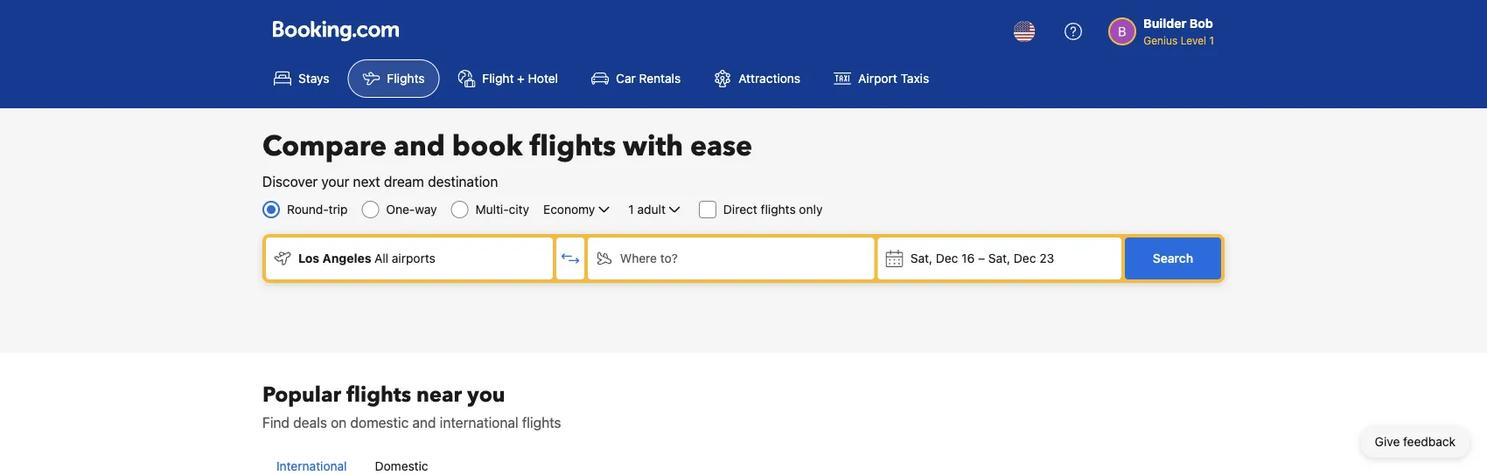 Task type: locate. For each thing, give the bounding box(es) containing it.
car rentals link
[[577, 59, 696, 98]]

city
[[509, 203, 529, 217]]

0 horizontal spatial dec
[[936, 252, 958, 266]]

0 vertical spatial 1
[[1210, 34, 1214, 46]]

multi-city
[[476, 203, 529, 217]]

1 horizontal spatial sat,
[[989, 252, 1011, 266]]

tab list
[[262, 444, 1225, 476]]

direct flights only
[[724, 203, 823, 217]]

1 inside dropdown button
[[629, 203, 634, 217]]

discover
[[262, 174, 318, 190]]

1 vertical spatial and
[[413, 415, 436, 432]]

and
[[394, 128, 445, 166], [413, 415, 436, 432]]

airport taxis
[[858, 71, 929, 86]]

1 horizontal spatial 1
[[1210, 34, 1214, 46]]

on
[[331, 415, 347, 432]]

all
[[374, 252, 389, 266]]

and up dream
[[394, 128, 445, 166]]

where to?
[[620, 252, 678, 266]]

destination
[[428, 174, 498, 190]]

flight + hotel
[[482, 71, 558, 86]]

1 horizontal spatial dec
[[1014, 252, 1036, 266]]

dec
[[936, 252, 958, 266], [1014, 252, 1036, 266]]

1 right level
[[1210, 34, 1214, 46]]

one-
[[386, 203, 415, 217]]

with
[[623, 128, 683, 166]]

–
[[978, 252, 985, 266]]

sat, right –
[[989, 252, 1011, 266]]

book
[[452, 128, 523, 166]]

23
[[1040, 252, 1054, 266]]

compare and book flights with ease discover your next dream destination
[[262, 128, 753, 190]]

find
[[262, 415, 290, 432]]

1 dec from the left
[[936, 252, 958, 266]]

0 horizontal spatial sat,
[[911, 252, 933, 266]]

flights up 'economy'
[[530, 128, 616, 166]]

sat,
[[911, 252, 933, 266], [989, 252, 1011, 266]]

deals
[[293, 415, 327, 432]]

0 vertical spatial and
[[394, 128, 445, 166]]

sat, left 16
[[911, 252, 933, 266]]

2 sat, from the left
[[989, 252, 1011, 266]]

compare
[[262, 128, 387, 166]]

car rentals
[[616, 71, 681, 86]]

next
[[353, 174, 380, 190]]

1
[[1210, 34, 1214, 46], [629, 203, 634, 217]]

dec left 16
[[936, 252, 958, 266]]

2 dec from the left
[[1014, 252, 1036, 266]]

and down near
[[413, 415, 436, 432]]

search
[[1153, 252, 1194, 266]]

economy
[[543, 203, 595, 217]]

feedback
[[1404, 435, 1456, 450]]

round-trip
[[287, 203, 348, 217]]

1 left adult
[[629, 203, 634, 217]]

attractions link
[[699, 59, 816, 98]]

international
[[276, 460, 347, 474]]

where
[[620, 252, 657, 266]]

1 adult
[[629, 203, 666, 217]]

sat, dec 16 – sat, dec 23 button
[[878, 238, 1122, 280]]

bob
[[1190, 16, 1214, 31]]

trip
[[329, 203, 348, 217]]

popular flights near you find deals on domestic and international flights
[[262, 381, 561, 432]]

dec left '23'
[[1014, 252, 1036, 266]]

booking.com logo image
[[273, 21, 399, 42], [273, 21, 399, 42]]

flights
[[530, 128, 616, 166], [761, 203, 796, 217], [347, 381, 411, 410], [522, 415, 561, 432]]

1 vertical spatial 1
[[629, 203, 634, 217]]

0 horizontal spatial 1
[[629, 203, 634, 217]]

builder
[[1144, 16, 1187, 31]]

domestic
[[375, 460, 428, 474]]

international
[[440, 415, 519, 432]]



Task type: describe. For each thing, give the bounding box(es) containing it.
near
[[416, 381, 462, 410]]

airport taxis link
[[819, 59, 944, 98]]

+
[[517, 71, 525, 86]]

direct
[[724, 203, 758, 217]]

popular
[[262, 381, 341, 410]]

multi-
[[476, 203, 509, 217]]

you
[[467, 381, 505, 410]]

genius
[[1144, 34, 1178, 46]]

flights
[[387, 71, 425, 86]]

flights link
[[348, 59, 440, 98]]

1 inside builder bob genius level 1
[[1210, 34, 1214, 46]]

only
[[799, 203, 823, 217]]

to?
[[660, 252, 678, 266]]

hotel
[[528, 71, 558, 86]]

rentals
[[639, 71, 681, 86]]

flights inside compare and book flights with ease discover your next dream destination
[[530, 128, 616, 166]]

way
[[415, 203, 437, 217]]

flights left the only
[[761, 203, 796, 217]]

give
[[1375, 435, 1400, 450]]

stays link
[[259, 59, 344, 98]]

search button
[[1125, 238, 1221, 280]]

give feedback
[[1375, 435, 1456, 450]]

angeles
[[323, 252, 371, 266]]

ease
[[690, 128, 753, 166]]

domestic
[[350, 415, 409, 432]]

level
[[1181, 34, 1207, 46]]

where to? button
[[588, 238, 875, 280]]

flight + hotel link
[[443, 59, 573, 98]]

stays
[[298, 71, 329, 86]]

1 sat, from the left
[[911, 252, 933, 266]]

adult
[[637, 203, 666, 217]]

airport
[[858, 71, 898, 86]]

international button
[[262, 444, 361, 476]]

flights up domestic
[[347, 381, 411, 410]]

attractions
[[739, 71, 801, 86]]

taxis
[[901, 71, 929, 86]]

los angeles all airports
[[298, 252, 436, 266]]

round-
[[287, 203, 329, 217]]

airports
[[392, 252, 436, 266]]

and inside compare and book flights with ease discover your next dream destination
[[394, 128, 445, 166]]

your
[[321, 174, 349, 190]]

domestic button
[[361, 444, 442, 476]]

dream
[[384, 174, 424, 190]]

car
[[616, 71, 636, 86]]

los
[[298, 252, 319, 266]]

flight
[[482, 71, 514, 86]]

give feedback button
[[1361, 427, 1470, 458]]

sat, dec 16 – sat, dec 23
[[911, 252, 1054, 266]]

and inside popular flights near you find deals on domestic and international flights
[[413, 415, 436, 432]]

one-way
[[386, 203, 437, 217]]

1 adult button
[[627, 199, 685, 220]]

tab list containing international
[[262, 444, 1225, 476]]

flights right international
[[522, 415, 561, 432]]

16
[[962, 252, 975, 266]]

builder bob genius level 1
[[1144, 16, 1214, 46]]



Task type: vqa. For each thing, say whether or not it's contained in the screenshot.
1 adult popup button on the left of the page
yes



